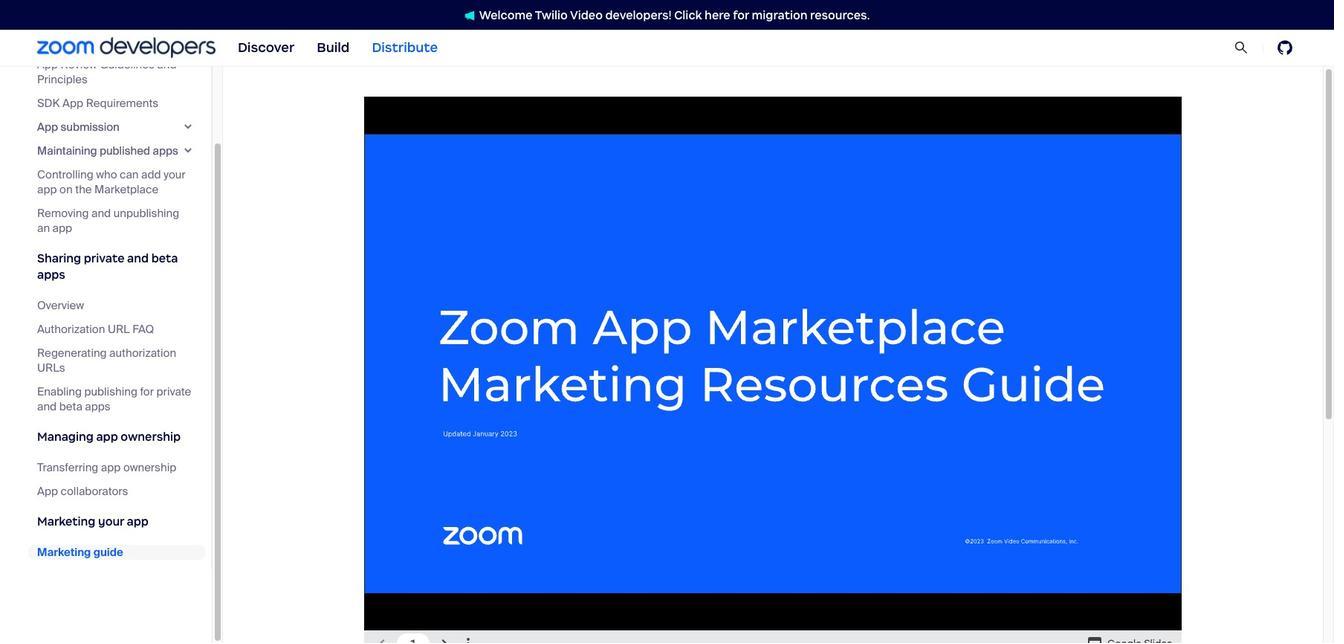 Task type: describe. For each thing, give the bounding box(es) containing it.
sharing private and beta apps
[[37, 251, 178, 282]]

principles
[[37, 72, 88, 87]]

menu containing app review guidelines and principles
[[28, 0, 212, 569]]

overview
[[37, 298, 84, 313]]

requirements
[[86, 96, 159, 111]]

ownership for transferring app ownership
[[123, 460, 176, 475]]

resources.
[[810, 8, 870, 22]]

your inside controlling who can add your app on the marketplace
[[164, 167, 186, 182]]

and inside removing and unpublishing an app
[[91, 206, 111, 221]]

welcome
[[479, 8, 533, 22]]

enabling publishing for private and beta apps
[[37, 384, 191, 414]]

transferring app ownership
[[37, 460, 176, 475]]

app review guidelines and principles
[[37, 57, 177, 87]]

transferring
[[37, 460, 98, 475]]

app inside removing and unpublishing an app
[[52, 221, 72, 236]]

app up transferring app ownership at the bottom of page
[[96, 430, 118, 444]]

apps inside the sharing private and beta apps
[[37, 268, 65, 282]]

authorization
[[37, 322, 105, 337]]

removing and unpublishing an app
[[37, 206, 179, 236]]

sdk
[[37, 96, 60, 111]]

url
[[108, 322, 130, 337]]

apps inside enabling publishing for private and beta apps
[[85, 399, 111, 414]]

click
[[675, 8, 702, 22]]

publishing
[[84, 384, 137, 399]]

zoom developer logo image
[[37, 37, 216, 58]]

video
[[570, 8, 603, 22]]

managing
[[37, 430, 94, 444]]

collaborators
[[61, 484, 128, 499]]

on
[[60, 182, 73, 197]]

migration
[[752, 8, 808, 22]]

for inside enabling publishing for private and beta apps
[[140, 384, 154, 399]]

beta inside the sharing private and beta apps
[[151, 251, 178, 265]]

maintaining published apps
[[37, 143, 178, 158]]

private inside the sharing private and beta apps
[[84, 251, 125, 265]]

authorization
[[109, 346, 176, 361]]

unpublishing
[[114, 206, 179, 221]]

app submission
[[37, 120, 120, 135]]

published
[[100, 143, 150, 158]]

controlling
[[37, 167, 93, 182]]

app up app submission
[[63, 96, 83, 111]]

here
[[705, 8, 731, 22]]

twilio
[[535, 8, 568, 22]]



Task type: locate. For each thing, give the bounding box(es) containing it.
marketing for marketing guide
[[37, 545, 91, 560]]

and inside the sharing private and beta apps
[[127, 251, 149, 265]]

1 vertical spatial your
[[98, 515, 124, 529]]

apps up add at top left
[[153, 143, 178, 158]]

2 marketing from the top
[[37, 545, 91, 560]]

menu
[[28, 0, 212, 569]]

and down the
[[91, 206, 111, 221]]

search image
[[1235, 41, 1248, 54], [1235, 41, 1248, 54]]

sdk app requirements
[[37, 96, 159, 111]]

welcome twilio video developers! click here for migration resources.
[[479, 8, 870, 22]]

1 vertical spatial marketing
[[37, 545, 91, 560]]

marketing up marketing guide
[[37, 515, 95, 529]]

0 horizontal spatial beta
[[59, 399, 82, 414]]

1 vertical spatial ownership
[[123, 460, 176, 475]]

regenerating authorization urls
[[37, 346, 176, 375]]

welcome twilio video developers! click here for migration resources. link
[[450, 7, 885, 23]]

controlling who can add your app on the marketplace
[[37, 167, 186, 197]]

guide
[[93, 545, 123, 560]]

can
[[120, 167, 139, 182]]

private down removing and unpublishing an app
[[84, 251, 125, 265]]

ownership for managing app ownership
[[121, 430, 181, 444]]

1 horizontal spatial beta
[[151, 251, 178, 265]]

beta
[[151, 251, 178, 265], [59, 399, 82, 414]]

app down collaborators
[[127, 515, 149, 529]]

0 vertical spatial marketing
[[37, 515, 95, 529]]

app right the an
[[52, 221, 72, 236]]

github image
[[1278, 40, 1293, 55], [1278, 40, 1293, 55]]

enabling
[[37, 384, 82, 399]]

1 horizontal spatial for
[[733, 8, 749, 22]]

the
[[75, 182, 92, 197]]

apps
[[153, 143, 178, 158], [37, 268, 65, 282], [85, 399, 111, 414]]

0 vertical spatial private
[[84, 251, 125, 265]]

0 vertical spatial for
[[733, 8, 749, 22]]

app
[[37, 57, 58, 72], [63, 96, 83, 111], [37, 120, 58, 135], [37, 484, 58, 499]]

for inside "welcome twilio video developers! click here for migration resources." link
[[733, 8, 749, 22]]

private
[[84, 251, 125, 265], [157, 384, 191, 399]]

and
[[157, 57, 177, 72], [91, 206, 111, 221], [127, 251, 149, 265], [37, 399, 57, 414]]

your up guide
[[98, 515, 124, 529]]

and inside app review guidelines and principles
[[157, 57, 177, 72]]

notification image
[[464, 10, 479, 21]]

review
[[61, 57, 97, 72]]

and down 'unpublishing'
[[127, 251, 149, 265]]

and up managing
[[37, 399, 57, 414]]

authorization url faq
[[37, 322, 154, 337]]

beta down 'unpublishing'
[[151, 251, 178, 265]]

marketing
[[37, 515, 95, 529], [37, 545, 91, 560]]

managing app ownership
[[37, 430, 181, 444]]

your right add at top left
[[164, 167, 186, 182]]

marketing for marketing your app
[[37, 515, 95, 529]]

app
[[37, 182, 57, 197], [52, 221, 72, 236], [96, 430, 118, 444], [101, 460, 121, 475], [127, 515, 149, 529]]

for right here
[[733, 8, 749, 22]]

0 vertical spatial your
[[164, 167, 186, 182]]

an
[[37, 221, 50, 236]]

developers!
[[606, 8, 672, 22]]

apps up managing app ownership
[[85, 399, 111, 414]]

and inside enabling publishing for private and beta apps
[[37, 399, 57, 414]]

1 horizontal spatial your
[[164, 167, 186, 182]]

app for submission
[[37, 120, 58, 135]]

0 vertical spatial beta
[[151, 251, 178, 265]]

0 vertical spatial ownership
[[121, 430, 181, 444]]

app collaborators
[[37, 484, 128, 499]]

1 marketing from the top
[[37, 515, 95, 529]]

1 vertical spatial private
[[157, 384, 191, 399]]

app inside controlling who can add your app on the marketplace
[[37, 182, 57, 197]]

app for review
[[37, 57, 58, 72]]

sharing
[[37, 251, 81, 265]]

app left review on the left top of the page
[[37, 57, 58, 72]]

ownership down enabling publishing for private and beta apps
[[121, 430, 181, 444]]

app for collaborators
[[37, 484, 58, 499]]

marketplace
[[94, 182, 158, 197]]

app down transferring
[[37, 484, 58, 499]]

add
[[141, 167, 161, 182]]

apps down sharing
[[37, 268, 65, 282]]

guidelines
[[100, 57, 155, 72]]

marketing your app
[[37, 515, 149, 529]]

submission
[[61, 120, 120, 135]]

faq
[[132, 322, 154, 337]]

your
[[164, 167, 186, 182], [98, 515, 124, 529]]

app down sdk
[[37, 120, 58, 135]]

0 horizontal spatial private
[[84, 251, 125, 265]]

maintaining
[[37, 143, 97, 158]]

1 horizontal spatial apps
[[85, 399, 111, 414]]

for right publishing
[[140, 384, 154, 399]]

2 vertical spatial apps
[[85, 399, 111, 414]]

regenerating
[[37, 346, 107, 361]]

notification image
[[464, 10, 475, 21]]

for
[[733, 8, 749, 22], [140, 384, 154, 399]]

1 vertical spatial for
[[140, 384, 154, 399]]

0 vertical spatial apps
[[153, 143, 178, 158]]

2 horizontal spatial apps
[[153, 143, 178, 158]]

1 horizontal spatial private
[[157, 384, 191, 399]]

ownership down managing app ownership
[[123, 460, 176, 475]]

who
[[96, 167, 117, 182]]

1 vertical spatial beta
[[59, 399, 82, 414]]

urls
[[37, 361, 65, 375]]

beta up managing
[[59, 399, 82, 414]]

and right guidelines at left
[[157, 57, 177, 72]]

marketing guide
[[37, 545, 123, 560]]

private down authorization
[[157, 384, 191, 399]]

private inside enabling publishing for private and beta apps
[[157, 384, 191, 399]]

removing
[[37, 206, 89, 221]]

app up collaborators
[[101, 460, 121, 475]]

0 horizontal spatial your
[[98, 515, 124, 529]]

1 vertical spatial apps
[[37, 268, 65, 282]]

0 horizontal spatial apps
[[37, 268, 65, 282]]

marketing down marketing your app
[[37, 545, 91, 560]]

app inside app review guidelines and principles
[[37, 57, 58, 72]]

ownership
[[121, 430, 181, 444], [123, 460, 176, 475]]

beta inside enabling publishing for private and beta apps
[[59, 399, 82, 414]]

0 horizontal spatial for
[[140, 384, 154, 399]]

app left the on
[[37, 182, 57, 197]]



Task type: vqa. For each thing, say whether or not it's contained in the screenshot.
the topmost your
yes



